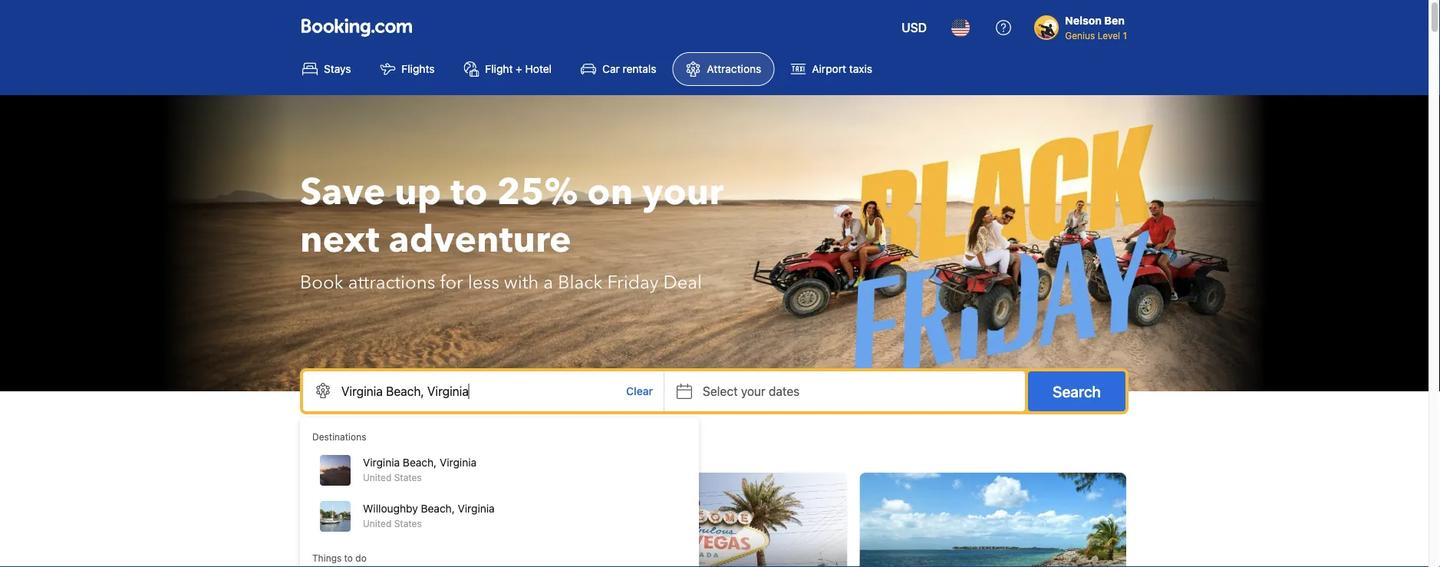 Task type: describe. For each thing, give the bounding box(es) containing it.
save up to 25% on your next adventure book attractions for less with a black friday deal
[[300, 167, 724, 295]]

clear button
[[616, 372, 664, 411]]

level
[[1098, 30, 1121, 41]]

destinations
[[312, 431, 366, 442]]

airport taxis
[[812, 63, 873, 75]]

nearby destinations
[[302, 439, 452, 460]]

for
[[440, 270, 463, 295]]

Where are you going? search field
[[303, 372, 664, 411]]

car
[[603, 63, 620, 75]]

airport
[[812, 63, 847, 75]]

taxis
[[850, 63, 873, 75]]

things
[[312, 553, 342, 563]]

to inside save up to 25% on your next adventure book attractions for less with a black friday deal
[[451, 167, 488, 218]]

new york image
[[302, 473, 569, 567]]

1 horizontal spatial your
[[741, 384, 766, 399]]

virginia for virginia beach, virginia
[[440, 456, 477, 469]]

flight
[[485, 63, 513, 75]]

select
[[703, 384, 738, 399]]

united for virginia beach, virginia
[[363, 472, 392, 483]]

virginia for willoughby beach, virginia
[[458, 502, 495, 515]]

flights link
[[367, 52, 448, 86]]

willoughby beach, virginia united states
[[363, 502, 495, 529]]

things to do
[[312, 553, 367, 563]]

next
[[300, 215, 380, 265]]

a
[[544, 270, 554, 295]]

deal
[[664, 270, 702, 295]]

car rentals
[[603, 63, 657, 75]]

book
[[300, 270, 344, 295]]

clear
[[626, 385, 653, 398]]

nearby
[[302, 439, 356, 460]]

states for willoughby
[[394, 518, 422, 529]]

hotel
[[526, 63, 552, 75]]

key west image
[[860, 473, 1127, 567]]

usd button
[[893, 9, 937, 46]]

0 horizontal spatial to
[[344, 553, 353, 563]]

save
[[300, 167, 386, 218]]

willoughby
[[363, 502, 418, 515]]

your inside save up to 25% on your next adventure book attractions for less with a black friday deal
[[643, 167, 724, 218]]

las vegas image
[[581, 473, 848, 567]]

airport taxis link
[[778, 52, 886, 86]]

with
[[504, 270, 539, 295]]

nelson
[[1066, 14, 1102, 27]]

your account menu nelson ben genius level 1 element
[[1035, 7, 1134, 42]]

select your dates
[[703, 384, 800, 399]]



Task type: vqa. For each thing, say whether or not it's contained in the screenshot.
the location within Located In The Best-Rated Area In Honolulu, This Hotel Has An Excellent Location Score Of 9.1
no



Task type: locate. For each thing, give the bounding box(es) containing it.
states for virginia
[[394, 472, 422, 483]]

virginia down 'virginia beach, virginia united states' on the left bottom
[[458, 502, 495, 515]]

attractions link
[[673, 52, 775, 86]]

1 vertical spatial your
[[741, 384, 766, 399]]

virginia inside willoughby beach, virginia united states
[[458, 502, 495, 515]]

do
[[356, 553, 367, 563]]

1 united from the top
[[363, 472, 392, 483]]

united down willoughby on the bottom left of the page
[[363, 518, 392, 529]]

friday
[[608, 270, 659, 295]]

virginia up willoughby on the bottom left of the page
[[363, 456, 400, 469]]

your
[[643, 167, 724, 218], [741, 384, 766, 399]]

states down destinations
[[394, 472, 422, 483]]

attractions
[[707, 63, 762, 75]]

united inside willoughby beach, virginia united states
[[363, 518, 392, 529]]

beach, for willoughby
[[421, 502, 455, 515]]

1 vertical spatial united
[[363, 518, 392, 529]]

virginia beach, virginia united states
[[363, 456, 477, 483]]

flights
[[402, 63, 435, 75]]

destinations
[[360, 439, 452, 460]]

to left do
[[344, 553, 353, 563]]

to right up
[[451, 167, 488, 218]]

adventure
[[389, 215, 572, 265]]

1 states from the top
[[394, 472, 422, 483]]

0 vertical spatial states
[[394, 472, 422, 483]]

booking.com image
[[302, 18, 412, 37]]

0 horizontal spatial your
[[643, 167, 724, 218]]

states
[[394, 472, 422, 483], [394, 518, 422, 529]]

united
[[363, 472, 392, 483], [363, 518, 392, 529]]

0 vertical spatial your
[[643, 167, 724, 218]]

flight + hotel link
[[451, 52, 565, 86]]

up
[[395, 167, 442, 218]]

2 states from the top
[[394, 518, 422, 529]]

+
[[516, 63, 523, 75]]

beach, inside 'virginia beach, virginia united states'
[[403, 456, 437, 469]]

states inside willoughby beach, virginia united states
[[394, 518, 422, 529]]

beach, up willoughby beach, virginia united states
[[403, 456, 437, 469]]

dates
[[769, 384, 800, 399]]

nelson ben genius level 1
[[1066, 14, 1128, 41]]

0 vertical spatial united
[[363, 472, 392, 483]]

to
[[451, 167, 488, 218], [344, 553, 353, 563]]

1 vertical spatial to
[[344, 553, 353, 563]]

on
[[587, 167, 633, 218]]

united for willoughby beach, virginia
[[363, 518, 392, 529]]

beach,
[[403, 456, 437, 469], [421, 502, 455, 515]]

search button
[[1029, 372, 1126, 411]]

1 vertical spatial beach,
[[421, 502, 455, 515]]

0 vertical spatial beach,
[[403, 456, 437, 469]]

search
[[1053, 382, 1101, 400]]

0 vertical spatial to
[[451, 167, 488, 218]]

united inside 'virginia beach, virginia united states'
[[363, 472, 392, 483]]

virginia up willoughby beach, virginia united states
[[440, 456, 477, 469]]

stays
[[324, 63, 351, 75]]

beach, inside willoughby beach, virginia united states
[[421, 502, 455, 515]]

ben
[[1105, 14, 1125, 27]]

rentals
[[623, 63, 657, 75]]

2 united from the top
[[363, 518, 392, 529]]

states inside 'virginia beach, virginia united states'
[[394, 472, 422, 483]]

virginia
[[363, 456, 400, 469], [440, 456, 477, 469], [458, 502, 495, 515]]

united down nearby destinations
[[363, 472, 392, 483]]

car rentals link
[[568, 52, 670, 86]]

states down willoughby on the bottom left of the page
[[394, 518, 422, 529]]

usd
[[902, 20, 927, 35]]

beach, down 'virginia beach, virginia united states' on the left bottom
[[421, 502, 455, 515]]

black
[[558, 270, 603, 295]]

flight + hotel
[[485, 63, 552, 75]]

your left dates
[[741, 384, 766, 399]]

1 vertical spatial states
[[394, 518, 422, 529]]

attractions
[[348, 270, 436, 295]]

less
[[468, 270, 500, 295]]

1
[[1123, 30, 1128, 41]]

1 horizontal spatial to
[[451, 167, 488, 218]]

beach, for virginia
[[403, 456, 437, 469]]

25%
[[497, 167, 578, 218]]

genius
[[1066, 30, 1096, 41]]

your right on
[[643, 167, 724, 218]]

stays link
[[289, 52, 364, 86]]



